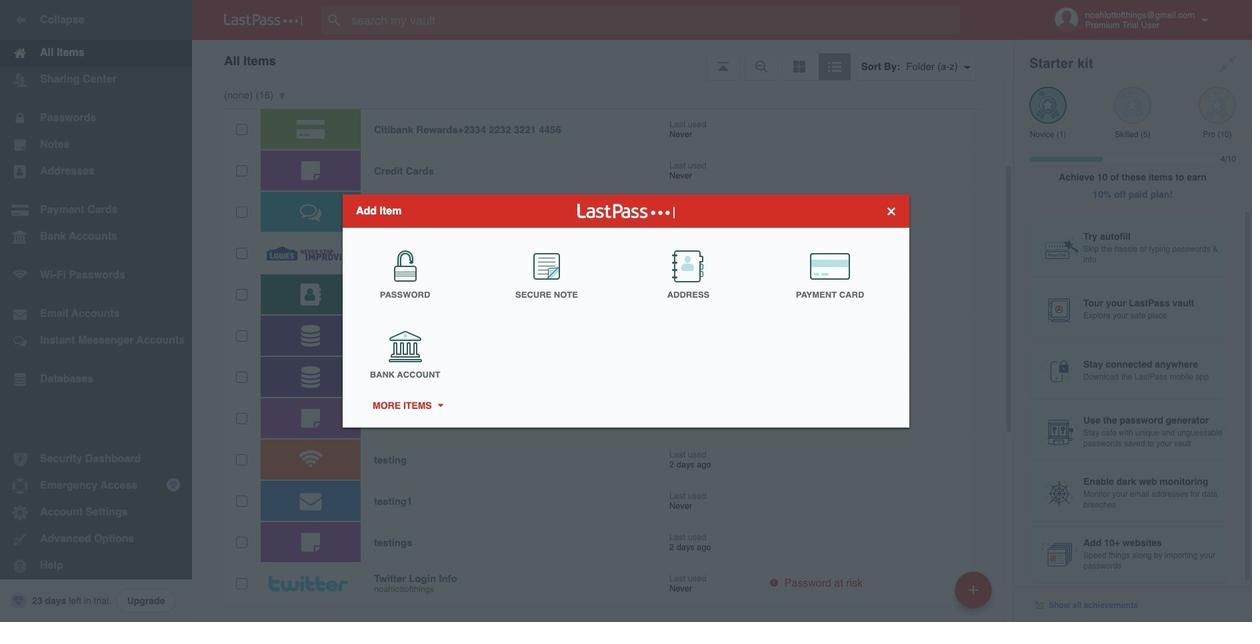 Task type: describe. For each thing, give the bounding box(es) containing it.
new item image
[[969, 586, 978, 595]]

new item navigation
[[950, 568, 1000, 623]]

main navigation navigation
[[0, 0, 192, 623]]

Search search field
[[321, 5, 986, 35]]



Task type: vqa. For each thing, say whether or not it's contained in the screenshot.
Vault options Navigation
yes



Task type: locate. For each thing, give the bounding box(es) containing it.
vault options navigation
[[192, 40, 1014, 80]]

search my vault text field
[[321, 5, 986, 35]]

lastpass image
[[224, 14, 303, 26]]

caret right image
[[436, 404, 445, 408]]

dialog
[[343, 195, 910, 428]]



